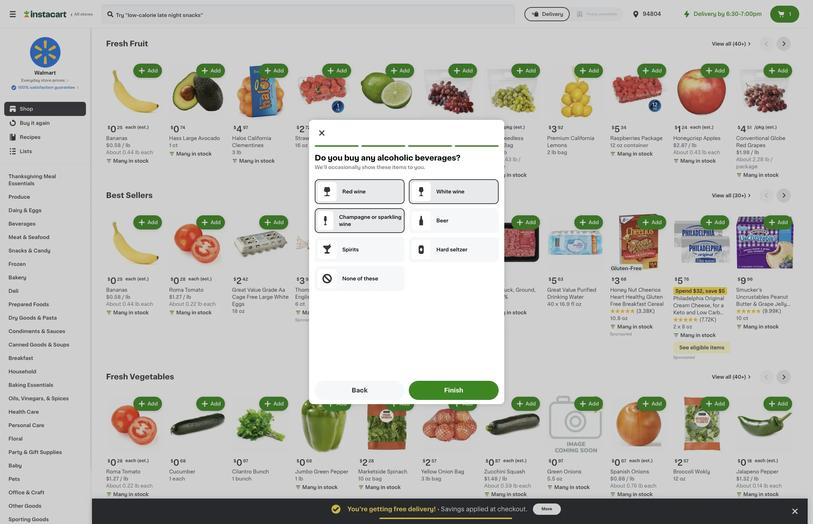 Task type: vqa. For each thing, say whether or not it's contained in the screenshot.


Task type: locate. For each thing, give the bounding box(es) containing it.
oz right "fl"
[[576, 302, 582, 307]]

1 vertical spatial white
[[274, 295, 289, 300]]

essentials
[[8, 181, 35, 186], [27, 383, 53, 388]]

large inside hass large avocado 1 ct
[[183, 136, 197, 141]]

2 grapes from the left
[[485, 143, 503, 148]]

essentials down the thanksgiving
[[8, 181, 35, 186]]

1 all from the top
[[726, 41, 732, 46]]

sparkling
[[378, 215, 402, 220]]

97 up cilantro
[[243, 459, 249, 463]]

original up muffins
[[318, 288, 337, 293]]

red
[[421, 143, 432, 148], [737, 143, 747, 148], [342, 189, 353, 194]]

prepared foods
[[8, 302, 49, 307]]

2 $0.25 each (estimated) element from the top
[[106, 274, 164, 287]]

red inside conventional globe red grapes $1.98 / lb about 2.28 lb / package
[[737, 143, 747, 148]]

goods up sporting goods
[[25, 504, 42, 509]]

view down "delivery by 6:30-7:00pm" link
[[713, 41, 725, 46]]

item carousel region
[[106, 37, 794, 183], [106, 189, 794, 365], [106, 370, 794, 506]]

57 up yellow
[[432, 459, 437, 463]]

1 vertical spatial these
[[364, 276, 378, 281]]

1 vertical spatial 25
[[117, 278, 123, 282]]

25
[[117, 126, 123, 130], [117, 278, 123, 282]]

1 vertical spatial $0.58
[[106, 295, 121, 300]]

ct right 6
[[300, 302, 305, 307]]

2 $ 0 68 from the left
[[297, 459, 312, 467]]

$ 0 97 up green onions 5.5 oz
[[549, 459, 564, 467]]

97 up halos
[[243, 126, 248, 130]]

x right "40"
[[556, 302, 559, 307]]

0 horizontal spatial red
[[342, 189, 353, 194]]

green inside green seedless grapes bag $1.98 / lb about 2.43 lb / package many in stock
[[485, 136, 500, 141]]

0.22
[[186, 302, 197, 307], [123, 484, 134, 489]]

1 horizontal spatial pepper
[[761, 469, 779, 474]]

$0.28 each (estimated) element
[[169, 274, 227, 287], [106, 456, 164, 468]]

red down conventional on the right top of page
[[737, 143, 747, 148]]

items right eligible
[[711, 346, 725, 351]]

0 vertical spatial items
[[392, 165, 407, 170]]

& right dairy
[[23, 208, 28, 213]]

0 vertical spatial these
[[377, 165, 391, 170]]

$ 2 57 up yellow
[[423, 459, 437, 467]]

$ 3 92 for premium california lemons
[[549, 125, 564, 133]]

wine for red wine
[[354, 189, 366, 194]]

1 vertical spatial 0.44
[[123, 302, 134, 307]]

92 for premium california lemons
[[558, 126, 564, 130]]

each inside zucchini squash $1.48 / lb about 0.59 lb each
[[519, 484, 532, 489]]

1 horizontal spatial free
[[611, 302, 622, 307]]

1 horizontal spatial 57
[[684, 459, 689, 463]]

honeycrisp
[[674, 136, 703, 141]]

halos california clementines 3 lb
[[232, 136, 271, 155]]

care
[[27, 410, 39, 415], [32, 423, 44, 428]]

save right $32,
[[706, 289, 718, 294]]

1 horizontal spatial onions
[[632, 469, 650, 474]]

roma down $ 0 28
[[169, 288, 184, 293]]

white up the beer
[[437, 189, 452, 194]]

(40+) for 0
[[733, 375, 747, 380]]

1 inside jumbo green pepper 1 lb
[[295, 477, 297, 482]]

main content
[[92, 28, 808, 525]]

$ 2 57 up the broccoli
[[675, 459, 689, 467]]

2 for strawberries
[[300, 125, 305, 133]]

raspberries
[[611, 136, 641, 141]]

0.76
[[627, 484, 638, 489]]

1 $5 from the left
[[404, 289, 410, 294]]

2 california from the left
[[571, 136, 595, 141]]

package inside green seedless grapes bag $1.98 / lb about 2.43 lb / package many in stock
[[485, 164, 506, 169]]

grapes inside conventional globe red grapes $1.98 / lb about 2.28 lb / package
[[748, 143, 766, 148]]

0 horizontal spatial 28
[[117, 459, 123, 463]]

3 up thomas'
[[300, 277, 305, 285]]

$ inside $ 0 28
[[171, 278, 173, 282]]

$1.98 inside green seedless grapes bag $1.98 / lb about 2.43 lb / package many in stock
[[485, 150, 498, 155]]

0 vertical spatial 12
[[611, 143, 616, 148]]

for
[[713, 303, 720, 308]]

bag down yellow
[[432, 477, 442, 482]]

$ 4 97
[[234, 125, 248, 133]]

5 left the 34
[[615, 125, 621, 133]]

18 down the cage
[[232, 309, 238, 314]]

champagne or sparkling wine
[[339, 215, 402, 227]]

& left candy
[[28, 248, 32, 253]]

3 up honey
[[615, 277, 620, 285]]

delivery for delivery
[[542, 12, 564, 17]]

0 horizontal spatial x
[[556, 302, 559, 307]]

sponsored badge image
[[295, 318, 317, 323], [611, 333, 632, 337], [674, 356, 695, 360]]

1 spend from the left
[[361, 289, 377, 294]]

cheese,
[[692, 303, 712, 308]]

green seedless grapes bag $1.98 / lb about 2.43 lb / package many in stock
[[485, 136, 527, 178]]

$0.25 each (estimated) element
[[106, 123, 164, 135], [106, 274, 164, 287]]

68 down the gluten-free
[[621, 278, 627, 282]]

view all (40+) button for 0
[[710, 370, 755, 384]]

(est.) inside $ 0 28 each (est.)
[[137, 459, 149, 463]]

68 up the jumbo
[[306, 459, 312, 463]]

checkout.
[[498, 507, 528, 512]]

$0.58 for 4
[[106, 143, 121, 148]]

gluten-free
[[611, 266, 642, 271]]

view all (40+)
[[713, 41, 747, 46], [713, 375, 747, 380]]

2 pepper from the left
[[761, 469, 779, 474]]

care up the floral link
[[32, 423, 44, 428]]

items down "alcoholic"
[[392, 165, 407, 170]]

1 horizontal spatial ct
[[300, 302, 305, 307]]

1 $ 0 25 each (est.) from the top
[[108, 125, 149, 133]]

1 horizontal spatial green
[[485, 136, 500, 141]]

free right the cage
[[247, 295, 258, 300]]

product group
[[106, 62, 164, 166], [169, 62, 227, 159], [232, 62, 290, 166], [295, 62, 353, 149], [358, 62, 416, 159], [421, 62, 479, 173], [485, 62, 542, 180], [548, 62, 605, 156], [611, 62, 668, 159], [674, 62, 731, 166], [737, 62, 794, 180], [106, 214, 164, 318], [169, 214, 227, 318], [232, 214, 290, 315], [295, 214, 353, 324], [358, 214, 416, 355], [421, 214, 479, 325], [485, 214, 542, 318], [548, 214, 605, 308], [611, 214, 668, 338], [674, 214, 731, 362], [737, 214, 794, 332], [106, 396, 164, 500], [169, 396, 227, 483], [232, 396, 290, 483], [295, 396, 353, 493], [358, 396, 416, 493], [421, 396, 479, 483], [485, 396, 542, 500], [548, 396, 605, 493], [611, 396, 668, 500], [674, 396, 731, 483], [737, 396, 794, 500]]

seedless inside sun harvest seedless red grapes
[[453, 136, 476, 141]]

each inside $ 0 67 each (est.)
[[630, 459, 641, 463]]

2 4 from the left
[[741, 125, 747, 133]]

sponsored badge image for $ 3 68
[[611, 333, 632, 337]]

1 $ 2 57 from the left
[[423, 459, 437, 467]]

2 horizontal spatial wine
[[453, 189, 465, 194]]

1 horizontal spatial breakfast
[[623, 302, 647, 307]]

oz inside marketside spinach 10 oz bag
[[365, 477, 371, 482]]

1 fresh from the top
[[106, 40, 128, 47]]

68 up cucumber
[[180, 459, 186, 463]]

breakfast up household
[[8, 356, 33, 361]]

about inside the spanish onions $0.88 / lb about 0.76 lb each
[[611, 484, 626, 489]]

best
[[106, 192, 124, 199]]

/pkg (est.)
[[503, 125, 525, 130]]

goods down other goods link
[[32, 517, 49, 522]]

2 value from the left
[[563, 288, 576, 293]]

1 vertical spatial care
[[32, 423, 44, 428]]

3 for premium california lemons
[[552, 125, 557, 133]]

2 for marketside spinach
[[363, 459, 368, 467]]

1 save from the left
[[391, 289, 403, 294]]

1 vertical spatial bag
[[455, 469, 465, 474]]

1 vertical spatial $ 3 92
[[297, 277, 311, 285]]

1 vertical spatial free
[[247, 295, 258, 300]]

delivery inside button
[[542, 12, 564, 17]]

bananas $0.58 / lb about 0.44 lb each for 4
[[106, 136, 153, 155]]

seedless down /pkg (est.)
[[501, 136, 524, 141]]

or
[[372, 215, 377, 220]]

0 vertical spatial 10
[[737, 316, 742, 321]]

1 inside cilantro bunch 1 bunch
[[232, 477, 234, 482]]

1 value from the left
[[248, 288, 261, 293]]

2 vertical spatial ct
[[744, 316, 749, 321]]

2 view all (40+) button from the top
[[710, 370, 755, 384]]

0.22 down $ 0 28 each (est.)
[[123, 484, 134, 489]]

2 x 8 oz
[[674, 325, 693, 330]]

$0.58 for 2
[[106, 295, 121, 300]]

2 $ 0 97 from the left
[[549, 459, 564, 467]]

bag down marketside
[[372, 477, 382, 482]]

goods down condiments & sauces
[[30, 343, 47, 348]]

1 horizontal spatial 12
[[674, 477, 679, 482]]

1 view all (40+) from the top
[[713, 41, 747, 46]]

breakfast
[[623, 302, 647, 307], [8, 356, 33, 361]]

2 bananas from the top
[[106, 288, 128, 293]]

value up water
[[563, 288, 576, 293]]

about inside the jalapeno pepper $1.32 / lb about 0.14 lb each
[[737, 484, 752, 489]]

0 horizontal spatial 68
[[180, 459, 186, 463]]

76
[[684, 278, 690, 282]]

goods for dry
[[19, 316, 36, 321]]

california inside halos california clementines 3 lb
[[248, 136, 271, 141]]

1 horizontal spatial save
[[706, 289, 718, 294]]

2 view from the top
[[713, 193, 725, 198]]

1 horizontal spatial seedless
[[501, 136, 524, 141]]

0 horizontal spatial items
[[392, 165, 407, 170]]

1 horizontal spatial value
[[563, 288, 576, 293]]

28
[[180, 278, 186, 282], [117, 459, 123, 463], [369, 459, 374, 463]]

value down 42
[[248, 288, 261, 293]]

12 for raspberries package 12 oz container
[[611, 143, 616, 148]]

$0.67 each (estimated) element
[[611, 456, 668, 468]]

12 for broccoli wokly 12 oz
[[674, 477, 679, 482]]

view for 5
[[713, 193, 725, 198]]

package right 2.4
[[456, 157, 477, 162]]

97 inside $ 4 97
[[243, 126, 248, 130]]

breakfast link
[[4, 352, 86, 365]]

2 great from the left
[[548, 288, 562, 293]]

0 vertical spatial all
[[726, 41, 732, 46]]

92
[[558, 126, 564, 130], [306, 278, 311, 282]]

$ 0 68 up cucumber
[[171, 459, 186, 467]]

2.28
[[753, 157, 764, 162]]

92 for thomas' original english muffins
[[306, 278, 311, 282]]

deli link
[[4, 285, 86, 298]]

great
[[232, 288, 246, 293], [548, 288, 562, 293]]

$ inside the $ 0 18 each (est.)
[[738, 459, 741, 463]]

pets link
[[4, 473, 86, 486]]

items inside button
[[711, 346, 725, 351]]

(est.) inside the $ 0 18 each (est.)
[[767, 459, 779, 463]]

pepper inside jumbo green pepper 1 lb
[[331, 469, 349, 474]]

snacks & candy link
[[4, 244, 86, 258]]

1 0.44 from the top
[[123, 150, 134, 155]]

all
[[74, 12, 79, 16]]

97
[[243, 126, 248, 130], [243, 459, 249, 463], [559, 459, 564, 463]]

92 up premium
[[558, 126, 564, 130]]

12 inside raspberries package 12 oz container
[[611, 143, 616, 148]]

2 all from the top
[[726, 193, 732, 198]]

0 vertical spatial 0.22
[[186, 302, 197, 307]]

$1.27 down $ 0 28 each (est.)
[[106, 477, 119, 482]]

1 horizontal spatial 92
[[558, 126, 564, 130]]

bananas
[[106, 136, 128, 141], [106, 288, 128, 293]]

great inside "great value purified drinking water 40 x 16.9 fl oz"
[[548, 288, 562, 293]]

california inside premium california lemons 2 lb bag
[[571, 136, 595, 141]]

1 onions from the left
[[632, 469, 650, 474]]

3 down yellow
[[421, 477, 425, 482]]

3 up premium
[[552, 125, 557, 133]]

$5 for 5
[[719, 289, 725, 294]]

drinking
[[548, 295, 568, 300]]

2 left 8
[[674, 325, 677, 330]]

1 vertical spatial view all (40+)
[[713, 375, 747, 380]]

essentials inside baking essentials link
[[27, 383, 53, 388]]

see
[[680, 346, 690, 351]]

jumbo green pepper 1 lb
[[295, 469, 349, 482]]

0 vertical spatial bag
[[504, 143, 514, 148]]

2 horizontal spatial grapes
[[748, 143, 766, 148]]

1 horizontal spatial original
[[705, 296, 725, 301]]

2 $1.98 from the left
[[737, 150, 750, 155]]

care down vinegars,
[[27, 410, 39, 415]]

all inside popup button
[[726, 193, 732, 198]]

sauces
[[47, 329, 65, 334]]

$ 0 68 up the jumbo
[[297, 459, 312, 467]]

oz
[[617, 143, 623, 148], [302, 143, 308, 148], [576, 302, 582, 307], [239, 309, 245, 314], [622, 316, 628, 321], [687, 325, 693, 330], [365, 477, 371, 482], [557, 477, 563, 482], [680, 477, 686, 482]]

& down uncrustables
[[754, 302, 758, 307]]

0 horizontal spatial wine
[[339, 222, 351, 227]]

fresh left vegetables
[[106, 374, 128, 381]]

0 vertical spatial view all (40+)
[[713, 41, 747, 46]]

0 horizontal spatial original
[[318, 288, 337, 293]]

2 left 72
[[300, 125, 305, 133]]

seedless right harvest
[[453, 136, 476, 141]]

each inside the $ 0 87 each (est.)
[[504, 459, 514, 463]]

1
[[790, 12, 792, 17], [678, 125, 682, 133], [169, 143, 171, 148], [358, 143, 361, 148], [232, 477, 234, 482], [169, 477, 171, 482], [295, 477, 297, 482]]

0 horizontal spatial 10
[[358, 477, 364, 482]]

2 spend from the left
[[676, 289, 692, 294]]

oz inside strawberries 16 oz container
[[302, 143, 308, 148]]

wokly
[[695, 469, 711, 474]]

1 inside $1.24 each (estimated) element
[[678, 125, 682, 133]]

2 horizontal spatial package
[[737, 164, 758, 169]]

sponsored badge image down 6
[[295, 318, 317, 323]]

0.59
[[501, 484, 512, 489]]

2 /pkg from the left
[[755, 125, 765, 130]]

white inside add your shopping preferences element
[[437, 189, 452, 194]]

canned goods & soups
[[8, 343, 69, 348]]

1 horizontal spatial 68
[[306, 459, 312, 463]]

red down sun
[[421, 143, 432, 148]]

1 vertical spatial $ 0 25 each (est.)
[[108, 277, 149, 285]]

treatment tracker modal dialog
[[92, 499, 808, 525]]

2 $ 2 57 from the left
[[675, 459, 689, 467]]

0 vertical spatial sponsored badge image
[[295, 318, 317, 323]]

free up nut
[[631, 266, 642, 271]]

care for health care
[[27, 410, 39, 415]]

getting
[[369, 507, 393, 512]]

meat
[[8, 235, 22, 240]]

3 right of at the bottom of the page
[[363, 277, 368, 285]]

$ inside $ 0 74
[[171, 126, 173, 130]]

white inside "great value grade aa cage free large white eggs 18 oz"
[[274, 295, 289, 300]]

& left the soups on the left
[[48, 343, 52, 348]]

strawberries 16 oz container
[[295, 136, 335, 148]]

1 grapes from the left
[[433, 143, 451, 148]]

$ inside $ 2 42
[[234, 278, 237, 282]]

1 horizontal spatial large
[[259, 295, 273, 300]]

2 down 'lemons'
[[548, 150, 551, 155]]

philadelphia
[[674, 296, 704, 301]]

tomato down $ 0 28 each (est.)
[[122, 469, 141, 474]]

sponsored badge image for $ 3 92
[[295, 318, 317, 323]]

$ 0 97 up cilantro
[[234, 459, 249, 467]]

0 horizontal spatial eggs
[[29, 208, 42, 213]]

/ inside honeycrisp apples $2.87 / lb about 0.43 lb each
[[689, 143, 691, 148]]

1 pepper from the left
[[331, 469, 349, 474]]

care for personal care
[[32, 423, 44, 428]]

1 vertical spatial all
[[726, 193, 732, 198]]

10 down marketside
[[358, 477, 364, 482]]

68 inside $ 3 68
[[621, 278, 627, 282]]

1 horizontal spatial bag
[[504, 143, 514, 148]]

onions inside green onions 5.5 oz
[[564, 469, 582, 474]]

fresh for 0
[[106, 374, 128, 381]]

ct down the sandwich
[[744, 316, 749, 321]]

bag inside premium california lemons 2 lb bag
[[558, 150, 568, 155]]

2 (40+) from the top
[[733, 375, 747, 380]]

$1.27
[[169, 295, 182, 300], [106, 477, 119, 482]]

sponsored badge image down see
[[674, 356, 695, 360]]

seedless inside green seedless grapes bag $1.98 / lb about 2.43 lb / package many in stock
[[501, 136, 524, 141]]

bag down 'lemons'
[[558, 150, 568, 155]]

28 inside $ 2 28
[[369, 459, 374, 463]]

0.14
[[753, 484, 763, 489]]

0 horizontal spatial 5
[[552, 277, 557, 285]]

2 vertical spatial sponsored badge image
[[674, 356, 695, 360]]

marketside spinach 10 oz bag
[[358, 469, 408, 482]]

about
[[106, 150, 121, 155], [674, 150, 689, 155], [421, 157, 437, 162], [485, 157, 500, 162], [737, 157, 752, 162], [106, 302, 121, 307], [169, 302, 184, 307], [106, 484, 121, 489], [611, 484, 626, 489], [485, 484, 500, 489], [737, 484, 752, 489]]

fresh for 4
[[106, 40, 128, 47]]

3 inside yellow onion bag 3 lb bag
[[421, 477, 425, 482]]

eggs down the cage
[[232, 302, 245, 307]]

0 vertical spatial eggs
[[29, 208, 42, 213]]

oz right 16
[[302, 143, 308, 148]]

28 for 2
[[369, 459, 374, 463]]

0 vertical spatial view
[[713, 41, 725, 46]]

3 for thomas' original english muffins
[[300, 277, 305, 285]]

oz down the broccoli
[[680, 477, 686, 482]]

$5 right $20,
[[404, 289, 410, 294]]

1 vertical spatial 92
[[306, 278, 311, 282]]

$ 3 88
[[360, 277, 375, 285]]

oz inside broccoli wokly 12 oz
[[680, 477, 686, 482]]

california for halos california clementines 3 lb
[[248, 136, 271, 141]]

you're
[[348, 507, 368, 512]]

spend for 3
[[361, 289, 377, 294]]

large inside "great value grade aa cage free large white eggs 18 oz"
[[259, 295, 273, 300]]

oz down raspberries
[[617, 143, 623, 148]]

1 horizontal spatial $5
[[719, 289, 725, 294]]

$1.24 each (estimated) element
[[674, 123, 731, 135]]

68 for cucumber
[[180, 459, 186, 463]]

3 grapes from the left
[[748, 143, 766, 148]]

4 up halos
[[237, 125, 242, 133]]

1 (40+) from the top
[[733, 41, 747, 46]]

oz down the cage
[[239, 309, 245, 314]]

california up clementines
[[248, 136, 271, 141]]

1 horizontal spatial red
[[421, 143, 432, 148]]

$1.98 for grapes
[[485, 150, 498, 155]]

oils,
[[8, 396, 20, 401]]

$ inside $ 0 28 each (est.)
[[108, 459, 110, 463]]

2 inside premium california lemons 2 lb bag
[[548, 150, 551, 155]]

lb inside jumbo green pepper 1 lb
[[299, 477, 303, 482]]

1 horizontal spatial 28
[[180, 278, 186, 282]]

1 view from the top
[[713, 41, 725, 46]]

$ inside $ 4 97
[[234, 126, 237, 130]]

2 0.44 from the top
[[123, 302, 134, 307]]

original inside philadelphia original cream cheese, for a keto and low carb lifestyle
[[705, 296, 725, 301]]

5 for $ 5 34
[[615, 125, 621, 133]]

0 vertical spatial essentials
[[8, 181, 35, 186]]

package down 2.43
[[485, 164, 506, 169]]

10 down the sandwich
[[737, 316, 742, 321]]

these inside do you buy any alcoholic beverages? we'll occasionally show these items to you.
[[377, 165, 391, 170]]

12 down the broccoli
[[674, 477, 679, 482]]

1 $1.98 from the left
[[485, 150, 498, 155]]

$ inside $ 2 72
[[297, 126, 300, 130]]

breakfast down "healthy"
[[623, 302, 647, 307]]

$ 3 92 up premium
[[549, 125, 564, 133]]

2 up yellow
[[426, 459, 431, 467]]

2 seedless from the left
[[501, 136, 524, 141]]

97 for 0
[[243, 459, 249, 463]]

1 california from the left
[[248, 136, 271, 141]]

wine for white wine
[[453, 189, 465, 194]]

alcoholic
[[377, 154, 413, 162]]

0.22 down $ 0 28
[[186, 302, 197, 307]]

2 for yellow onion bag
[[426, 459, 431, 467]]

1 vertical spatial (40+)
[[733, 375, 747, 380]]

0 vertical spatial item carousel region
[[106, 37, 794, 183]]

green for green onions 5.5 oz
[[548, 469, 563, 474]]

wine down show
[[354, 189, 366, 194]]

1 $0.25 each (estimated) element from the top
[[106, 123, 164, 135]]

grapes down harvest
[[433, 143, 451, 148]]

save for 5
[[706, 289, 718, 294]]

$1.98 inside conventional globe red grapes $1.98 / lb about 2.28 lb / package
[[737, 150, 750, 155]]

2 bananas $0.58 / lb about 0.44 lb each from the top
[[106, 288, 153, 307]]

bag inside yellow onion bag 3 lb bag
[[432, 477, 442, 482]]

0 horizontal spatial white
[[274, 295, 289, 300]]

0 horizontal spatial $ 3 92
[[297, 277, 311, 285]]

spend down the $ 3 88
[[361, 289, 377, 294]]

roma
[[169, 288, 184, 293], [106, 469, 121, 474]]

1 $ 0 97 from the left
[[234, 459, 249, 467]]

0 vertical spatial bananas $0.58 / lb about 0.44 lb each
[[106, 136, 153, 155]]

0 vertical spatial breakfast
[[623, 302, 647, 307]]

california
[[248, 136, 271, 141], [571, 136, 595, 141]]

green inside jumbo green pepper 1 lb
[[314, 469, 329, 474]]

white
[[437, 189, 452, 194], [274, 295, 289, 300]]

2 left 42
[[237, 277, 242, 285]]

great up the cage
[[232, 288, 246, 293]]

add
[[148, 68, 158, 73], [211, 68, 221, 73], [274, 68, 284, 73], [337, 68, 347, 73], [400, 68, 410, 73], [463, 68, 473, 73], [526, 68, 536, 73], [589, 68, 599, 73], [652, 68, 662, 73], [715, 68, 725, 73], [778, 68, 789, 73], [148, 220, 158, 225], [211, 220, 221, 225], [274, 220, 284, 225], [337, 220, 347, 225], [400, 220, 410, 225], [526, 220, 536, 225], [589, 220, 599, 225], [652, 220, 662, 225], [715, 220, 725, 225], [778, 220, 789, 225], [148, 402, 158, 407], [211, 402, 221, 407], [274, 402, 284, 407], [337, 402, 347, 407], [400, 402, 410, 407], [463, 402, 473, 407], [526, 402, 536, 407], [589, 402, 599, 407], [652, 402, 662, 407], [715, 402, 725, 407], [778, 402, 789, 407]]

1 horizontal spatial california
[[571, 136, 595, 141]]

1 horizontal spatial 18
[[748, 459, 752, 463]]

0 horizontal spatial $ 2 57
[[423, 459, 437, 467]]

/pkg up green seedless grapes bag $1.98 / lb about 2.43 lb / package many in stock
[[503, 125, 513, 130]]

2 fresh from the top
[[106, 374, 128, 381]]

28 for 0
[[180, 278, 186, 282]]

value for 5
[[563, 288, 576, 293]]

1 great from the left
[[232, 288, 246, 293]]

craft
[[31, 491, 44, 495]]

2 57 from the left
[[684, 459, 689, 463]]

large down grade
[[259, 295, 273, 300]]

spend for 5
[[676, 289, 692, 294]]

2 save from the left
[[706, 289, 718, 294]]

package down '2.28'
[[737, 164, 758, 169]]

2 $ 0 25 each (est.) from the top
[[108, 277, 149, 285]]

1 vertical spatial tomato
[[122, 469, 141, 474]]

4 for $ 4 51 /pkg (est.)
[[741, 125, 747, 133]]

0 horizontal spatial california
[[248, 136, 271, 141]]

8
[[682, 325, 686, 330]]

2 vertical spatial item carousel region
[[106, 370, 794, 506]]

0 horizontal spatial bag
[[372, 477, 382, 482]]

2
[[300, 125, 305, 133], [548, 150, 551, 155], [237, 277, 242, 285], [674, 325, 677, 330], [426, 459, 431, 467], [363, 459, 368, 467], [678, 459, 683, 467]]

eligible
[[691, 346, 709, 351]]

0 horizontal spatial large
[[183, 136, 197, 141]]

honey nut cheerios heart healthy gluten free breakfast cereal
[[611, 288, 664, 307]]

0 horizontal spatial 0.22
[[123, 484, 134, 489]]

1 horizontal spatial bag
[[432, 477, 442, 482]]

buy
[[20, 121, 30, 126]]

walmart logo image
[[30, 37, 61, 68]]

broccoli
[[674, 469, 694, 474]]

$ inside $ 9 96
[[738, 278, 741, 282]]

essentials inside thanksgiving meal essentials
[[8, 181, 35, 186]]

0 horizontal spatial onions
[[564, 469, 582, 474]]

value for 2
[[248, 288, 261, 293]]

bag inside marketside spinach 10 oz bag
[[372, 477, 382, 482]]

2 horizontal spatial 28
[[369, 459, 374, 463]]

1 $ 0 68 from the left
[[171, 459, 186, 467]]

oils, vinegars, & spices link
[[4, 392, 86, 406]]

$1.27 down $ 0 28
[[169, 295, 182, 300]]

all for 5
[[726, 193, 732, 198]]

1 bananas $0.58 / lb about 0.44 lb each from the top
[[106, 136, 153, 155]]

green inside green onions 5.5 oz
[[548, 469, 563, 474]]

0 vertical spatial large
[[183, 136, 197, 141]]

frozen link
[[4, 258, 86, 271]]

1 25 from the top
[[117, 126, 123, 130]]

lists link
[[4, 144, 86, 159]]

1 vertical spatial roma
[[106, 469, 121, 474]]

(est.) inside $ 0 67 each (est.)
[[642, 459, 653, 463]]

2 up marketside
[[363, 459, 368, 467]]

dairy & eggs
[[8, 208, 42, 213]]

delivery!
[[408, 507, 436, 512]]

2.4
[[438, 157, 446, 162]]

muffins
[[315, 295, 333, 300]]

None search field
[[101, 4, 516, 24]]

keto
[[674, 311, 685, 315]]

1 horizontal spatial 5
[[615, 125, 621, 133]]

free
[[394, 507, 407, 512]]

x
[[556, 302, 559, 307], [678, 325, 681, 330]]

2 $5 from the left
[[719, 289, 725, 294]]

28 inside $ 0 28
[[180, 278, 186, 282]]

0 vertical spatial white
[[437, 189, 452, 194]]

68
[[621, 278, 627, 282], [180, 459, 186, 463], [306, 459, 312, 463]]

1 $0.58 from the top
[[106, 143, 121, 148]]

5 left 76
[[678, 277, 684, 285]]

large down the 74
[[183, 136, 197, 141]]

5 for $ 5 63
[[552, 277, 557, 285]]

pepper left marketside
[[331, 469, 349, 474]]

$ 0 18 each (est.)
[[738, 459, 779, 467]]

$ inside the $ 0 87 each (est.)
[[486, 459, 489, 463]]

1 vertical spatial 10
[[358, 477, 364, 482]]

1 horizontal spatial $ 0 97
[[549, 459, 564, 467]]

sporting
[[8, 517, 31, 522]]

1 horizontal spatial wine
[[354, 189, 366, 194]]

1 horizontal spatial 10
[[737, 316, 742, 321]]

4 for $ 4 97
[[237, 125, 242, 133]]

1 horizontal spatial 0.22
[[186, 302, 197, 307]]

value inside "great value purified drinking water 40 x 16.9 fl oz"
[[563, 288, 576, 293]]

1 4 from the left
[[237, 125, 242, 133]]

1 horizontal spatial roma
[[169, 288, 184, 293]]

1 vertical spatial bananas $0.58 / lb about 0.44 lb each
[[106, 288, 153, 307]]

1 vertical spatial breakfast
[[8, 356, 33, 361]]

seafood
[[28, 235, 50, 240]]

1 vertical spatial view all (40+) button
[[710, 370, 755, 384]]

about inside conventional globe red grapes $1.98 / lb about 2.28 lb / package
[[737, 157, 752, 162]]

value inside "great value grade aa cage free large white eggs 18 oz"
[[248, 288, 261, 293]]

original for cheese,
[[705, 296, 725, 301]]

2 25 from the top
[[117, 278, 123, 282]]

1 vertical spatial eggs
[[232, 302, 245, 307]]

grapes inside green seedless grapes bag $1.98 / lb about 2.43 lb / package many in stock
[[485, 143, 503, 148]]

2 $0.58 from the top
[[106, 295, 121, 300]]

view all (40+) button for 4
[[710, 37, 755, 51]]

$ 0 28
[[171, 277, 186, 285]]

low
[[697, 311, 707, 315]]

roma down $ 0 28 each (est.)
[[106, 469, 121, 474]]

2 onions from the left
[[564, 469, 582, 474]]

1 57 from the left
[[432, 459, 437, 463]]

tomato down each (est.)
[[185, 288, 204, 293]]

lb inside halos california clementines 3 lb
[[237, 150, 242, 155]]

1 bananas from the top
[[106, 136, 128, 141]]

all stores link
[[24, 4, 93, 24]]

0 horizontal spatial sponsored badge image
[[295, 318, 317, 323]]

1 seedless from the left
[[453, 136, 476, 141]]

18 inside "great value grade aa cage free large white eggs 18 oz"
[[232, 309, 238, 314]]

& inside smucker's uncrustables peanut butter & grape jelly sandwich
[[754, 302, 758, 307]]

0 vertical spatial (40+)
[[733, 41, 747, 46]]

1 view all (40+) button from the top
[[710, 37, 755, 51]]

these right of at the bottom of the page
[[364, 276, 378, 281]]

oz inside "great value grade aa cage free large white eggs 18 oz"
[[239, 309, 245, 314]]

0 horizontal spatial $0.28 each (estimated) element
[[106, 456, 164, 468]]

0 vertical spatial $ 0 25 each (est.)
[[108, 125, 149, 133]]

everyday store prices link
[[21, 78, 69, 84]]

$ 2 57 for broccoli
[[675, 459, 689, 467]]

3 inside halos california clementines 3 lb
[[232, 150, 236, 155]]

/pkg right the 51
[[755, 125, 765, 130]]

2 view all (40+) from the top
[[713, 375, 747, 380]]



Task type: describe. For each thing, give the bounding box(es) containing it.
canned
[[8, 343, 29, 348]]

0 horizontal spatial breakfast
[[8, 356, 33, 361]]

$ inside $ 5 76
[[675, 278, 678, 282]]

save for 3
[[391, 289, 403, 294]]

many inside green seedless grapes bag $1.98 / lb about 2.43 lb / package many in stock
[[492, 173, 506, 178]]

stock inside green seedless grapes bag $1.98 / lb about 2.43 lb / package many in stock
[[513, 173, 527, 178]]

best sellers
[[106, 192, 153, 199]]

store
[[41, 79, 51, 82]]

bag for 2
[[432, 477, 442, 482]]

$ 0 87 each (est.)
[[486, 459, 527, 467]]

in inside green seedless grapes bag $1.98 / lb about 2.43 lb / package many in stock
[[507, 173, 512, 178]]

buy it again link
[[4, 116, 86, 130]]

view all (40+) for 0
[[713, 375, 747, 380]]

each inside cucumber 1 each
[[173, 477, 185, 482]]

$1.98 for red
[[737, 150, 750, 155]]

& left craft
[[26, 491, 30, 495]]

oz right 8
[[687, 325, 693, 330]]

about inside green seedless grapes bag $1.98 / lb about 2.43 lb / package many in stock
[[485, 157, 500, 162]]

0 inside 'element'
[[741, 459, 747, 467]]

everyday store prices
[[21, 79, 65, 82]]

25 for 4
[[117, 126, 123, 130]]

oz inside green onions 5.5 oz
[[557, 477, 563, 482]]

ct inside group
[[744, 316, 749, 321]]

6:30-
[[727, 11, 741, 17]]

goods for sporting
[[32, 517, 49, 522]]

finish button
[[409, 381, 499, 400]]

(est.) inside $ 1 24 each (est.)
[[702, 125, 714, 130]]

3 view from the top
[[713, 375, 725, 380]]

service type group
[[525, 7, 623, 21]]

3 for spend $20, save $5
[[363, 277, 368, 285]]

red inside sun harvest seedless red grapes
[[421, 143, 432, 148]]

$1.48
[[485, 477, 498, 482]]

(9.99k)
[[763, 309, 782, 314]]

strawberries
[[295, 136, 327, 141]]

/ inside the spanish onions $0.88 / lb about 0.76 lb each
[[627, 477, 629, 482]]

$ 0 25 each (est.) for 2
[[108, 277, 149, 285]]

fl
[[571, 302, 575, 307]]

$5 for 3
[[404, 289, 410, 294]]

10 inside marketside spinach 10 oz bag
[[358, 477, 364, 482]]

bunch
[[236, 477, 252, 482]]

$ inside $ 0 67 each (est.)
[[612, 459, 615, 463]]

$1.32
[[737, 477, 750, 482]]

meat & seafood
[[8, 235, 50, 240]]

premium california lemons 2 lb bag
[[548, 136, 595, 155]]

42
[[243, 278, 248, 282]]

smucker's
[[737, 288, 763, 293]]

gift
[[29, 450, 39, 455]]

onion
[[439, 469, 454, 474]]

$5.72 element
[[485, 274, 542, 287]]

68 for jumbo green pepper
[[306, 459, 312, 463]]

lb inside yellow onion bag 3 lb bag
[[426, 477, 431, 482]]

2 for great value grade aa cage free large white eggs
[[237, 277, 242, 285]]

back button
[[315, 381, 405, 400]]

by
[[718, 11, 725, 17]]

globe
[[771, 136, 786, 141]]

$ inside $ 5 63
[[549, 278, 552, 282]]

(est.) inside the $ 0 87 each (est.)
[[515, 459, 527, 463]]

prepared
[[8, 302, 32, 307]]

0 horizontal spatial $1.27
[[106, 477, 119, 482]]

67
[[622, 459, 627, 463]]

1 horizontal spatial roma tomato $1.27 / lb about 0.22 lb each
[[169, 288, 216, 307]]

lists
[[20, 149, 32, 154]]

1 inside cucumber 1 each
[[169, 477, 171, 482]]

87
[[495, 459, 501, 463]]

1 item carousel region from the top
[[106, 37, 794, 183]]

original for muffins
[[318, 288, 337, 293]]

california for premium california lemons 2 lb bag
[[571, 136, 595, 141]]

squash
[[507, 469, 526, 474]]

10 inside product group
[[737, 316, 742, 321]]

package for about 2.43 lb / package
[[485, 164, 506, 169]]

about 2.4 lb / package
[[421, 157, 477, 162]]

0 vertical spatial roma
[[169, 288, 184, 293]]

0 horizontal spatial roma
[[106, 469, 121, 474]]

you.
[[414, 165, 425, 170]]

condiments & sauces link
[[4, 325, 86, 338]]

vegetables
[[130, 374, 174, 381]]

personal care link
[[4, 419, 86, 432]]

0.44 for 4
[[123, 150, 134, 155]]

english
[[295, 295, 313, 300]]

other goods
[[8, 504, 42, 509]]

breakfast inside the honey nut cheerios heart healthy gluten free breakfast cereal
[[623, 302, 647, 307]]

$32,
[[694, 289, 705, 294]]

conventional
[[737, 136, 770, 141]]

/ inside zucchini squash $1.48 / lb about 0.59 lb each
[[499, 477, 501, 482]]

recipes
[[20, 135, 41, 140]]

2 item carousel region from the top
[[106, 189, 794, 365]]

onions for spanish
[[632, 469, 650, 474]]

$ inside $ 2 28
[[360, 459, 363, 463]]

bag for 3
[[558, 150, 568, 155]]

3 all from the top
[[726, 375, 732, 380]]

$ 5 63
[[549, 277, 564, 285]]

hard seltzer
[[437, 247, 468, 252]]

deli
[[8, 289, 19, 294]]

(est.) inside $ 4 51 /pkg (est.)
[[766, 125, 778, 130]]

other
[[8, 504, 23, 509]]

healthy
[[626, 295, 646, 300]]

view all (40+) for 4
[[713, 41, 747, 46]]

thanksgiving meal essentials
[[8, 174, 56, 186]]

bananas for 4
[[106, 136, 128, 141]]

28 inside $ 0 28 each (est.)
[[117, 459, 123, 463]]

onions for green
[[564, 469, 582, 474]]

goods for other
[[25, 504, 42, 509]]

bakery link
[[4, 271, 86, 285]]

/pkg inside $ 4 51 /pkg (est.)
[[755, 125, 765, 130]]

2 for broccoli wokly
[[678, 459, 683, 467]]

16
[[295, 143, 301, 148]]

0.44 for 2
[[123, 302, 134, 307]]

lb inside premium california lemons 2 lb bag
[[552, 150, 557, 155]]

stores
[[80, 12, 93, 16]]

1 inside hass large avocado 1 ct
[[169, 143, 171, 148]]

1 /pkg from the left
[[503, 125, 513, 130]]

$ inside $ 1 24 each (est.)
[[675, 126, 678, 130]]

a
[[721, 303, 724, 308]]

0 horizontal spatial roma tomato $1.27 / lb about 0.22 lb each
[[106, 469, 153, 489]]

pasta
[[43, 316, 57, 321]]

beer
[[437, 218, 449, 223]]

$20,
[[378, 289, 389, 294]]

$ 0 97 for cilantro bunch
[[234, 459, 249, 467]]

spanish onions $0.88 / lb about 0.76 lb each
[[611, 469, 657, 489]]

delivery for delivery by 6:30-7:00pm
[[694, 11, 717, 17]]

18 inside the $ 0 18 each (est.)
[[748, 459, 752, 463]]

goods for canned
[[30, 343, 47, 348]]

& right meat at the top left
[[23, 235, 27, 240]]

bag inside yellow onion bag 3 lb bag
[[455, 469, 465, 474]]

94804 button
[[632, 4, 674, 24]]

baking
[[8, 383, 26, 388]]

seltzer
[[450, 247, 468, 252]]

0 vertical spatial tomato
[[185, 288, 204, 293]]

carb
[[709, 311, 721, 315]]

1 vertical spatial x
[[678, 325, 681, 330]]

again
[[36, 121, 50, 126]]

party
[[8, 450, 22, 455]]

68 for honey nut cheerios heart healthy gluten free breakfast cereal
[[621, 278, 627, 282]]

$ 0 97 for green onions
[[549, 459, 564, 467]]

each inside honeycrisp apples $2.87 / lb about 0.43 lb each
[[708, 150, 721, 155]]

$0.87 each (estimated) element
[[485, 456, 542, 468]]

product group containing 9
[[737, 214, 794, 332]]

smucker's uncrustables peanut butter & grape jelly sandwich
[[737, 288, 789, 314]]

each inside $ 1 24 each (est.)
[[691, 125, 701, 130]]

package
[[642, 136, 663, 141]]

$ inside $ 4 51 /pkg (est.)
[[738, 126, 741, 130]]

spices
[[52, 396, 69, 401]]

pets
[[8, 477, 20, 482]]

$ inside $ 3 68
[[612, 278, 615, 282]]

97 up green onions 5.5 oz
[[559, 459, 564, 463]]

97 for 2
[[243, 126, 248, 130]]

$0.25 each (estimated) element for 2
[[106, 274, 164, 287]]

25 for 2
[[117, 278, 123, 282]]

beverages
[[8, 222, 36, 227]]

$ 2 57 for yellow
[[423, 459, 437, 467]]

grapes inside sun harvest seedless red grapes
[[433, 143, 451, 148]]

$4.51 per package (estimated) element
[[737, 123, 794, 135]]

product group containing 1
[[674, 62, 731, 166]]

free inside the honey nut cheerios heart healthy gluten free breakfast cereal
[[611, 302, 622, 307]]

health care link
[[4, 406, 86, 419]]

3 item carousel region from the top
[[106, 370, 794, 506]]

$ 0 68 for jumbo green pepper
[[297, 459, 312, 467]]

0 vertical spatial $0.28 each (estimated) element
[[169, 274, 227, 287]]

it
[[31, 121, 35, 126]]

/ inside the jalapeno pepper $1.32 / lb about 0.14 lb each
[[751, 477, 753, 482]]

beef
[[485, 288, 496, 293]]

$ 0 68 for cucumber
[[171, 459, 186, 467]]

main content containing 0
[[92, 28, 808, 525]]

oz inside "great value purified drinking water 40 x 16.9 fl oz"
[[576, 302, 582, 307]]

x inside "great value purified drinking water 40 x 16.9 fl oz"
[[556, 302, 559, 307]]

$ inside the $ 3 88
[[360, 278, 363, 282]]

add your shopping preferences element
[[309, 120, 505, 405]]

raspberries package 12 oz container
[[611, 136, 663, 148]]

each (est.)
[[189, 277, 212, 281]]

buy
[[344, 154, 359, 162]]

meat & seafood link
[[4, 231, 86, 244]]

dry
[[8, 316, 18, 321]]

pepper inside the jalapeno pepper $1.32 / lb about 0.14 lb each
[[761, 469, 779, 474]]

package for about 2.28 lb / package
[[737, 164, 758, 169]]

great for 5
[[548, 288, 562, 293]]

$0.88
[[611, 477, 626, 482]]

& left sauces
[[41, 329, 45, 334]]

$0.25 each (estimated) element for 4
[[106, 123, 164, 135]]

green onions 5.5 oz
[[548, 469, 582, 482]]

0 horizontal spatial package
[[456, 157, 477, 162]]

red inside add your shopping preferences element
[[342, 189, 353, 194]]

3 for honey nut cheerios heart healthy gluten free breakfast cereal
[[615, 277, 620, 285]]

each inside $ 0 28 each (est.)
[[126, 459, 136, 463]]

each inside the spanish onions $0.88 / lb about 0.76 lb each
[[645, 484, 657, 489]]

$ inside $ 5 34
[[612, 126, 615, 130]]

ct inside hass large avocado 1 ct
[[173, 143, 178, 148]]

nut
[[628, 288, 638, 293]]

10 ct
[[737, 316, 749, 321]]

great for 2
[[232, 288, 246, 293]]

oz inside raspberries package 12 oz container
[[617, 143, 623, 148]]

0 horizontal spatial tomato
[[122, 469, 141, 474]]

aa
[[279, 288, 285, 293]]

& left pasta
[[37, 316, 41, 321]]

0 vertical spatial $1.27
[[169, 295, 182, 300]]

yellow onion bag 3 lb bag
[[421, 469, 465, 482]]

bananas $0.58 / lb about 0.44 lb each for 2
[[106, 288, 153, 307]]

10.8
[[611, 316, 621, 321]]

oz right 10.8
[[622, 316, 628, 321]]

eggs inside "great value grade aa cage free large white eggs 18 oz"
[[232, 302, 245, 307]]

each inside the $ 0 18 each (est.)
[[755, 459, 766, 463]]

5 for $ 5 76
[[678, 277, 684, 285]]

view for 1
[[713, 41, 725, 46]]

$ 0 25 each (est.) for 4
[[108, 125, 149, 133]]

1 vertical spatial 0.22
[[123, 484, 134, 489]]

each inside the jalapeno pepper $1.32 / lb about 0.14 lb each
[[770, 484, 782, 489]]

ct inside thomas' original english muffins 6 ct
[[300, 302, 305, 307]]

instacart logo image
[[24, 10, 67, 18]]

$ 3 68
[[612, 277, 627, 285]]

green for green seedless grapes bag $1.98 / lb about 2.43 lb / package many in stock
[[485, 136, 500, 141]]

& left the spices
[[46, 396, 50, 401]]

$ 3 92 for thomas' original english muffins
[[297, 277, 311, 285]]

& left gift
[[24, 450, 28, 455]]

$0.18 each (estimated) element
[[737, 456, 794, 468]]

all for 1
[[726, 41, 732, 46]]

chuck,
[[498, 288, 515, 293]]

bananas for 2
[[106, 288, 128, 293]]

(30+)
[[733, 193, 747, 198]]

57 for broccoli
[[684, 459, 689, 463]]

all stores
[[74, 12, 93, 16]]

$ 5 76
[[675, 277, 690, 285]]

wine inside 'champagne or sparkling wine'
[[339, 222, 351, 227]]

about inside zucchini squash $1.48 / lb about 0.59 lb each
[[485, 484, 500, 489]]

red wine
[[342, 189, 366, 194]]

peanut
[[771, 295, 789, 300]]

(40+) for 4
[[733, 41, 747, 46]]

10.8 oz
[[611, 316, 628, 321]]

about inside honeycrisp apples $2.87 / lb about 0.43 lb each
[[674, 150, 689, 155]]

2 horizontal spatial free
[[631, 266, 642, 271]]

57 for yellow
[[432, 459, 437, 463]]

satisfaction
[[30, 86, 54, 90]]

cereal
[[648, 302, 664, 307]]

view all (30+)
[[713, 193, 747, 198]]



